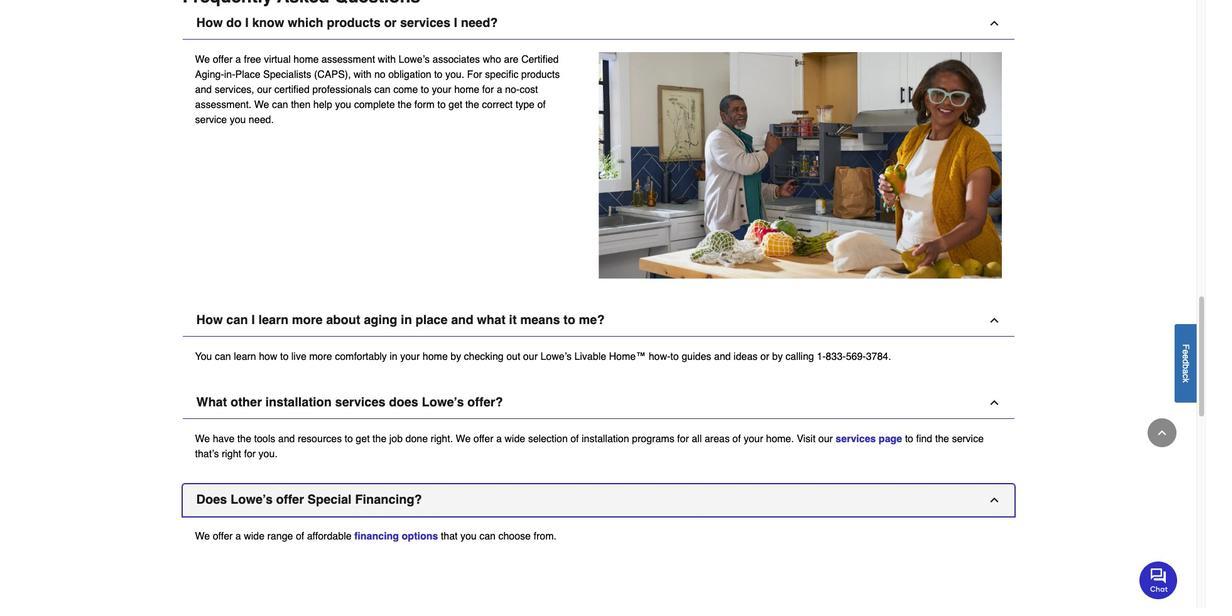 Task type: describe. For each thing, give the bounding box(es) containing it.
1 vertical spatial or
[[761, 351, 770, 363]]

how do i know which products or services i need? button
[[183, 8, 1014, 40]]

f
[[1181, 344, 1191, 349]]

0 vertical spatial with
[[378, 54, 396, 66]]

to left live
[[280, 351, 289, 363]]

aging
[[364, 313, 397, 327]]

certified
[[521, 54, 559, 66]]

special
[[308, 493, 352, 507]]

we right right.
[[456, 434, 471, 445]]

find
[[916, 434, 933, 445]]

have
[[213, 434, 235, 445]]

out
[[507, 351, 521, 363]]

what
[[196, 395, 227, 410]]

no-
[[505, 84, 520, 96]]

the left correct on the left
[[465, 100, 479, 111]]

your inside we offer a free virtual home assessment with lowe's associates who are certified aging-in-place specialists (caps), with no obligation to you. for specific products and services, our certified professionals can come to your home for a no-cost assessment. we can then help you complete the form to get the correct type of service you need.
[[432, 84, 452, 96]]

for inside to find the service that's right for you.
[[244, 449, 256, 460]]

f e e d b a c k button
[[1175, 324, 1197, 403]]

other
[[231, 395, 262, 410]]

associates
[[433, 54, 480, 66]]

how can i learn more about aging in place and what it means to me?
[[196, 313, 605, 327]]

of right areas
[[733, 434, 741, 445]]

2 vertical spatial your
[[744, 434, 763, 445]]

place
[[235, 69, 260, 81]]

1 horizontal spatial installation
[[582, 434, 629, 445]]

or inside button
[[384, 16, 397, 30]]

products inside button
[[327, 16, 381, 30]]

come
[[393, 84, 418, 96]]

chevron up image inside scroll to top element
[[1156, 427, 1169, 439]]

lowe's inside we offer a free virtual home assessment with lowe's associates who are certified aging-in-place specialists (caps), with no obligation to you. for specific products and services, our certified professionals can come to your home for a no-cost assessment. we can then help you complete the form to get the correct type of service you need.
[[399, 54, 430, 66]]

no
[[374, 69, 386, 81]]

from.
[[534, 531, 557, 542]]

2 horizontal spatial i
[[454, 16, 458, 30]]

chevron up image for does lowe's offer special financing?
[[988, 494, 1001, 507]]

we up need.
[[254, 100, 269, 111]]

about
[[326, 313, 360, 327]]

how
[[259, 351, 277, 363]]

we have the tools and resources to get the job done right. we offer a wide selection of installation programs for all areas of your home. visit our services page
[[195, 434, 902, 445]]

lowe's inside button
[[422, 395, 464, 410]]

0 horizontal spatial get
[[356, 434, 370, 445]]

of right selection
[[571, 434, 579, 445]]

help
[[313, 100, 332, 111]]

the down come
[[398, 100, 412, 111]]

lowe's inside 'button'
[[231, 493, 273, 507]]

i for products
[[245, 16, 249, 30]]

you
[[195, 351, 212, 363]]

we for wide
[[195, 531, 210, 542]]

do
[[226, 16, 242, 30]]

(caps),
[[314, 69, 351, 81]]

you. inside we offer a free virtual home assessment with lowe's associates who are certified aging-in-place specialists (caps), with no obligation to you. for specific products and services, our certified professionals can come to your home for a no-cost assessment. we can then help you complete the form to get the correct type of service you need.
[[445, 69, 464, 81]]

services inside button
[[400, 16, 451, 30]]

how-
[[649, 351, 671, 363]]

certified
[[274, 84, 310, 96]]

specialists
[[263, 69, 311, 81]]

you can learn how to live more comfortably in your home by checking out our lowe's livable home™ how-to guides and ideas or by calling 1-833-569-3784.
[[195, 351, 891, 363]]

calling
[[786, 351, 814, 363]]

we for free
[[195, 54, 210, 66]]

me?
[[579, 313, 605, 327]]

financing options link
[[354, 531, 438, 542]]

right
[[222, 449, 241, 460]]

and inside we offer a free virtual home assessment with lowe's associates who are certified aging-in-place specialists (caps), with no obligation to you. for specific products and services, our certified professionals can come to your home for a no-cost assessment. we can then help you complete the form to get the correct type of service you need.
[[195, 84, 212, 96]]

financing?
[[355, 493, 422, 507]]

choose
[[499, 531, 531, 542]]

and inside button
[[451, 313, 474, 327]]

the inside to find the service that's right for you.
[[935, 434, 949, 445]]

of right range
[[296, 531, 304, 542]]

1 vertical spatial more
[[309, 351, 332, 363]]

a left free
[[236, 54, 241, 66]]

done
[[406, 434, 428, 445]]

2 horizontal spatial services
[[836, 434, 876, 445]]

a down offer? on the bottom left of the page
[[496, 434, 502, 445]]

the up right
[[237, 434, 251, 445]]

2 e from the top
[[1181, 354, 1191, 359]]

2 vertical spatial home
[[423, 351, 448, 363]]

who
[[483, 54, 501, 66]]

offer down does
[[213, 531, 233, 542]]

2 by from the left
[[772, 351, 783, 363]]

to right form
[[437, 100, 446, 111]]

assessment.
[[195, 100, 252, 111]]

3784.
[[866, 351, 891, 363]]

correct
[[482, 100, 513, 111]]

chevron up image for what other installation services does lowe's offer?
[[988, 397, 1001, 409]]

0 vertical spatial wide
[[505, 434, 525, 445]]

how for how can i learn more about aging in place and what it means to me?
[[196, 313, 223, 327]]

ideas
[[734, 351, 758, 363]]

livable
[[575, 351, 606, 363]]

obligation
[[388, 69, 431, 81]]

0 vertical spatial home
[[294, 54, 319, 66]]

assessment
[[322, 54, 375, 66]]

specific
[[485, 69, 519, 81]]

resources
[[298, 434, 342, 445]]

offer down offer? on the bottom left of the page
[[474, 434, 494, 445]]

programs
[[632, 434, 675, 445]]

scroll to top element
[[1148, 418, 1177, 447]]

we offer a free virtual home assessment with lowe's associates who are certified aging-in-place specialists (caps), with no obligation to you. for specific products and services, our certified professionals can come to your home for a no-cost assessment. we can then help you complete the form to get the correct type of service you need.
[[195, 54, 560, 126]]

live
[[291, 351, 307, 363]]

in inside button
[[401, 313, 412, 327]]

form
[[415, 100, 435, 111]]

which
[[288, 16, 323, 30]]

1 vertical spatial wide
[[244, 531, 265, 542]]

1 vertical spatial in
[[390, 351, 398, 363]]

aging-
[[195, 69, 224, 81]]

job
[[389, 434, 403, 445]]



Task type: locate. For each thing, give the bounding box(es) containing it.
services page link
[[836, 434, 902, 445]]

services inside button
[[335, 395, 386, 410]]

chevron up image inside "how can i learn more about aging in place and what it means to me?" button
[[988, 314, 1001, 327]]

our right the visit
[[819, 434, 833, 445]]

home down the for
[[454, 84, 480, 96]]

0 horizontal spatial services
[[335, 395, 386, 410]]

0 horizontal spatial i
[[245, 16, 249, 30]]

how for how do i know which products or services i need?
[[196, 16, 223, 30]]

to left guides
[[671, 351, 679, 363]]

1 horizontal spatial service
[[952, 434, 984, 445]]

you right "that"
[[461, 531, 477, 542]]

free
[[244, 54, 261, 66]]

k
[[1181, 378, 1191, 383]]

we up the that's
[[195, 434, 210, 445]]

visit
[[797, 434, 816, 445]]

service
[[195, 115, 227, 126], [952, 434, 984, 445]]

0 vertical spatial you.
[[445, 69, 464, 81]]

of
[[537, 100, 546, 111], [571, 434, 579, 445], [733, 434, 741, 445], [296, 531, 304, 542]]

1 vertical spatial your
[[400, 351, 420, 363]]

home down place
[[423, 351, 448, 363]]

1 horizontal spatial wide
[[505, 434, 525, 445]]

1 vertical spatial you.
[[259, 449, 278, 460]]

a
[[236, 54, 241, 66], [497, 84, 502, 96], [1181, 369, 1191, 374], [496, 434, 502, 445], [236, 531, 241, 542]]

wide left selection
[[505, 434, 525, 445]]

type
[[516, 100, 535, 111]]

products down certified
[[521, 69, 560, 81]]

1 vertical spatial service
[[952, 434, 984, 445]]

0 vertical spatial how
[[196, 16, 223, 30]]

complete
[[354, 100, 395, 111]]

affordable
[[307, 531, 352, 542]]

0 horizontal spatial you.
[[259, 449, 278, 460]]

chevron up image for how do i know which products or services i need?
[[988, 17, 1001, 30]]

offer
[[213, 54, 233, 66], [474, 434, 494, 445], [276, 493, 304, 507], [213, 531, 233, 542]]

the right 'find'
[[935, 434, 949, 445]]

in-
[[224, 69, 235, 81]]

a left no-
[[497, 84, 502, 96]]

chat invite button image
[[1140, 561, 1178, 599]]

1 horizontal spatial learn
[[259, 313, 289, 327]]

installation up resources
[[265, 395, 332, 410]]

2 vertical spatial chevron up image
[[988, 494, 1001, 507]]

1 horizontal spatial get
[[449, 100, 463, 111]]

and
[[195, 84, 212, 96], [451, 313, 474, 327], [714, 351, 731, 363], [278, 434, 295, 445]]

what
[[477, 313, 506, 327]]

we up aging-
[[195, 54, 210, 66]]

offer inside 'button'
[[276, 493, 304, 507]]

virtual
[[264, 54, 291, 66]]

how can i learn more about aging in place and what it means to me? button
[[183, 305, 1014, 337]]

our
[[257, 84, 272, 96], [523, 351, 538, 363], [819, 434, 833, 445]]

professionals
[[312, 84, 372, 96]]

to inside "how can i learn more about aging in place and what it means to me?" button
[[564, 313, 576, 327]]

1 vertical spatial installation
[[582, 434, 629, 445]]

more left about
[[292, 313, 323, 327]]

what other installation services does lowe's offer? button
[[183, 387, 1014, 419]]

your up form
[[432, 84, 452, 96]]

0 vertical spatial or
[[384, 16, 397, 30]]

cost
[[520, 84, 538, 96]]

2 vertical spatial you
[[461, 531, 477, 542]]

lowe's left livable
[[541, 351, 572, 363]]

0 horizontal spatial or
[[384, 16, 397, 30]]

to up form
[[421, 84, 429, 96]]

i inside "how can i learn more about aging in place and what it means to me?" button
[[252, 313, 255, 327]]

of right the type
[[537, 100, 546, 111]]

1 chevron up image from the top
[[988, 17, 1001, 30]]

a inside button
[[1181, 369, 1191, 374]]

learn up how
[[259, 313, 289, 327]]

services left "does"
[[335, 395, 386, 410]]

to left 'find'
[[905, 434, 914, 445]]

services left page
[[836, 434, 876, 445]]

how do i know which products or services i need?
[[196, 16, 498, 30]]

does
[[196, 493, 227, 507]]

and down aging-
[[195, 84, 212, 96]]

are
[[504, 54, 519, 66]]

f e e d b a c k
[[1181, 344, 1191, 383]]

0 vertical spatial you
[[335, 100, 351, 111]]

or up no
[[384, 16, 397, 30]]

0 horizontal spatial service
[[195, 115, 227, 126]]

lowe's right does
[[231, 493, 273, 507]]

1 vertical spatial chevron up image
[[1156, 427, 1169, 439]]

1 vertical spatial get
[[356, 434, 370, 445]]

1-
[[817, 351, 826, 363]]

get left job
[[356, 434, 370, 445]]

you.
[[445, 69, 464, 81], [259, 449, 278, 460]]

how left the do
[[196, 16, 223, 30]]

d
[[1181, 359, 1191, 364]]

1 vertical spatial chevron up image
[[988, 397, 1001, 409]]

services,
[[215, 84, 254, 96]]

2 chevron up image from the top
[[988, 397, 1001, 409]]

need?
[[461, 16, 498, 30]]

offer up range
[[276, 493, 304, 507]]

and left what
[[451, 313, 474, 327]]

offer?
[[468, 395, 503, 410]]

in right comfortably
[[390, 351, 398, 363]]

833-
[[826, 351, 846, 363]]

your down how can i learn more about aging in place and what it means to me?
[[400, 351, 420, 363]]

chevron up image inside how do i know which products or services i need? button
[[988, 17, 1001, 30]]

place
[[416, 313, 448, 327]]

0 horizontal spatial learn
[[234, 351, 256, 363]]

offer inside we offer a free virtual home assessment with lowe's associates who are certified aging-in-place specialists (caps), with no obligation to you. for specific products and services, our certified professionals can come to your home for a no-cost assessment. we can then help you complete the form to get the correct type of service you need.
[[213, 54, 233, 66]]

does lowe's offer special financing?
[[196, 493, 422, 507]]

0 horizontal spatial wide
[[244, 531, 265, 542]]

get
[[449, 100, 463, 111], [356, 434, 370, 445]]

1 horizontal spatial i
[[252, 313, 255, 327]]

our inside we offer a free virtual home assessment with lowe's associates who are certified aging-in-place specialists (caps), with no obligation to you. for specific products and services, our certified professionals can come to your home for a no-cost assessment. we can then help you complete the form to get the correct type of service you need.
[[257, 84, 272, 96]]

we for tools
[[195, 434, 210, 445]]

in left place
[[401, 313, 412, 327]]

1 how from the top
[[196, 16, 223, 30]]

2 how from the top
[[196, 313, 223, 327]]

installation
[[265, 395, 332, 410], [582, 434, 629, 445]]

you. down tools
[[259, 449, 278, 460]]

the
[[398, 100, 412, 111], [465, 100, 479, 111], [237, 434, 251, 445], [373, 434, 387, 445], [935, 434, 949, 445]]

and right tools
[[278, 434, 295, 445]]

0 horizontal spatial in
[[390, 351, 398, 363]]

0 vertical spatial service
[[195, 115, 227, 126]]

for
[[467, 69, 482, 81]]

how inside button
[[196, 16, 223, 30]]

1 horizontal spatial you.
[[445, 69, 464, 81]]

1 horizontal spatial you
[[335, 100, 351, 111]]

chevron up image
[[988, 314, 1001, 327], [1156, 427, 1169, 439], [988, 494, 1001, 507]]

our down place
[[257, 84, 272, 96]]

right.
[[431, 434, 453, 445]]

we down does
[[195, 531, 210, 542]]

a up k on the right bottom
[[1181, 369, 1191, 374]]

learn
[[259, 313, 289, 327], [234, 351, 256, 363]]

0 vertical spatial in
[[401, 313, 412, 327]]

569-
[[846, 351, 866, 363]]

services
[[400, 16, 451, 30], [335, 395, 386, 410], [836, 434, 876, 445]]

for inside we offer a free virtual home assessment with lowe's associates who are certified aging-in-place specialists (caps), with no obligation to you. for specific products and services, our certified professionals can come to your home for a no-cost assessment. we can then help you complete the form to get the correct type of service you need.
[[482, 84, 494, 96]]

1 vertical spatial home
[[454, 84, 480, 96]]

1 horizontal spatial in
[[401, 313, 412, 327]]

you
[[335, 100, 351, 111], [230, 115, 246, 126], [461, 531, 477, 542]]

2 horizontal spatial home
[[454, 84, 480, 96]]

installation down what other installation services does lowe's offer? button
[[582, 434, 629, 445]]

more inside button
[[292, 313, 323, 327]]

0 horizontal spatial for
[[244, 449, 256, 460]]

1 horizontal spatial products
[[521, 69, 560, 81]]

service right 'find'
[[952, 434, 984, 445]]

chevron up image inside does lowe's offer special financing? 'button'
[[988, 494, 1001, 507]]

e up b
[[1181, 354, 1191, 359]]

2 horizontal spatial you
[[461, 531, 477, 542]]

0 vertical spatial your
[[432, 84, 452, 96]]

by left calling
[[772, 351, 783, 363]]

home.
[[766, 434, 794, 445]]

0 vertical spatial chevron up image
[[988, 314, 1001, 327]]

1 horizontal spatial your
[[432, 84, 452, 96]]

1 horizontal spatial with
[[378, 54, 396, 66]]

how inside button
[[196, 313, 223, 327]]

then
[[291, 100, 311, 111]]

what other installation services does lowe's offer?
[[196, 395, 503, 410]]

0 horizontal spatial home
[[294, 54, 319, 66]]

1 vertical spatial with
[[354, 69, 372, 81]]

home up specialists
[[294, 54, 319, 66]]

that's
[[195, 449, 219, 460]]

chevron up image
[[988, 17, 1001, 30], [988, 397, 1001, 409]]

areas
[[705, 434, 730, 445]]

1 vertical spatial how
[[196, 313, 223, 327]]

does
[[389, 395, 418, 410]]

2 horizontal spatial for
[[677, 434, 689, 445]]

lowe's up obligation
[[399, 54, 430, 66]]

0 vertical spatial services
[[400, 16, 451, 30]]

means
[[520, 313, 560, 327]]

chevron up image for how can i learn more about aging in place and what it means to me?
[[988, 314, 1001, 327]]

2 vertical spatial services
[[836, 434, 876, 445]]

to inside to find the service that's right for you.
[[905, 434, 914, 445]]

our right "out"
[[523, 351, 538, 363]]

b
[[1181, 364, 1191, 369]]

0 horizontal spatial your
[[400, 351, 420, 363]]

for right right
[[244, 449, 256, 460]]

installation inside button
[[265, 395, 332, 410]]

you down the assessment.
[[230, 115, 246, 126]]

e up 'd'
[[1181, 349, 1191, 354]]

of inside we offer a free virtual home assessment with lowe's associates who are certified aging-in-place specialists (caps), with no obligation to you. for specific products and services, our certified professionals can come to your home for a no-cost assessment. we can then help you complete the form to get the correct type of service you need.
[[537, 100, 546, 111]]

all
[[692, 434, 702, 445]]

learn inside "how can i learn more about aging in place and what it means to me?" button
[[259, 313, 289, 327]]

or
[[384, 16, 397, 30], [761, 351, 770, 363]]

0 horizontal spatial you
[[230, 115, 246, 126]]

to down associates
[[434, 69, 443, 81]]

service inside to find the service that's right for you.
[[952, 434, 984, 445]]

offer up in-
[[213, 54, 233, 66]]

0 vertical spatial more
[[292, 313, 323, 327]]

1 by from the left
[[451, 351, 461, 363]]

options
[[402, 531, 438, 542]]

does lowe's offer special financing? button
[[183, 485, 1014, 517]]

1 vertical spatial our
[[523, 351, 538, 363]]

1 horizontal spatial our
[[523, 351, 538, 363]]

wide left range
[[244, 531, 265, 542]]

1 horizontal spatial or
[[761, 351, 770, 363]]

1 vertical spatial products
[[521, 69, 560, 81]]

2 horizontal spatial our
[[819, 434, 833, 445]]

1 e from the top
[[1181, 349, 1191, 354]]

i for about
[[252, 313, 255, 327]]

2 vertical spatial for
[[244, 449, 256, 460]]

a man and woman in a kitchen putting away groceries, using pull out cabinet shelving. image
[[599, 52, 1002, 279]]

to left me?
[[564, 313, 576, 327]]

selection
[[528, 434, 568, 445]]

you down professionals
[[335, 100, 351, 111]]

a left range
[[236, 531, 241, 542]]

0 vertical spatial chevron up image
[[988, 17, 1001, 30]]

1 vertical spatial for
[[677, 434, 689, 445]]

know
[[252, 16, 284, 30]]

1 vertical spatial services
[[335, 395, 386, 410]]

how
[[196, 16, 223, 30], [196, 313, 223, 327]]

and left ideas
[[714, 351, 731, 363]]

your left home.
[[744, 434, 763, 445]]

products up assessment
[[327, 16, 381, 30]]

to right resources
[[345, 434, 353, 445]]

0 vertical spatial products
[[327, 16, 381, 30]]

or right ideas
[[761, 351, 770, 363]]

with left no
[[354, 69, 372, 81]]

service inside we offer a free virtual home assessment with lowe's associates who are certified aging-in-place specialists (caps), with no obligation to you. for specific products and services, our certified professionals can come to your home for a no-cost assessment. we can then help you complete the form to get the correct type of service you need.
[[195, 115, 227, 126]]

0 horizontal spatial products
[[327, 16, 381, 30]]

with up no
[[378, 54, 396, 66]]

it
[[509, 313, 517, 327]]

page
[[879, 434, 902, 445]]

more right live
[[309, 351, 332, 363]]

by left checking
[[451, 351, 461, 363]]

0 horizontal spatial installation
[[265, 395, 332, 410]]

how up you on the left of page
[[196, 313, 223, 327]]

1 vertical spatial learn
[[234, 351, 256, 363]]

1 horizontal spatial by
[[772, 351, 783, 363]]

guides
[[682, 351, 711, 363]]

to find the service that's right for you.
[[195, 434, 984, 460]]

0 horizontal spatial by
[[451, 351, 461, 363]]

0 vertical spatial installation
[[265, 395, 332, 410]]

to
[[434, 69, 443, 81], [421, 84, 429, 96], [437, 100, 446, 111], [564, 313, 576, 327], [280, 351, 289, 363], [671, 351, 679, 363], [345, 434, 353, 445], [905, 434, 914, 445]]

0 vertical spatial get
[[449, 100, 463, 111]]

you. inside to find the service that's right for you.
[[259, 449, 278, 460]]

lowe's up right.
[[422, 395, 464, 410]]

0 vertical spatial our
[[257, 84, 272, 96]]

can
[[374, 84, 391, 96], [272, 100, 288, 111], [226, 313, 248, 327], [215, 351, 231, 363], [480, 531, 496, 542]]

1 horizontal spatial home
[[423, 351, 448, 363]]

0 horizontal spatial with
[[354, 69, 372, 81]]

you. down associates
[[445, 69, 464, 81]]

comfortably
[[335, 351, 387, 363]]

0 vertical spatial learn
[[259, 313, 289, 327]]

for up correct on the left
[[482, 84, 494, 96]]

2 vertical spatial our
[[819, 434, 833, 445]]

0 vertical spatial for
[[482, 84, 494, 96]]

1 horizontal spatial for
[[482, 84, 494, 96]]

services up associates
[[400, 16, 451, 30]]

for
[[482, 84, 494, 96], [677, 434, 689, 445], [244, 449, 256, 460]]

tools
[[254, 434, 275, 445]]

for left all
[[677, 434, 689, 445]]

get right form
[[449, 100, 463, 111]]

can inside button
[[226, 313, 248, 327]]

chevron up image inside what other installation services does lowe's offer? button
[[988, 397, 1001, 409]]

learn left how
[[234, 351, 256, 363]]

1 vertical spatial you
[[230, 115, 246, 126]]

2 horizontal spatial your
[[744, 434, 763, 445]]

get inside we offer a free virtual home assessment with lowe's associates who are certified aging-in-place specialists (caps), with no obligation to you. for specific products and services, our certified professionals can come to your home for a no-cost assessment. we can then help you complete the form to get the correct type of service you need.
[[449, 100, 463, 111]]

products inside we offer a free virtual home assessment with lowe's associates who are certified aging-in-place specialists (caps), with no obligation to you. for specific products and services, our certified professionals can come to your home for a no-cost assessment. we can then help you complete the form to get the correct type of service you need.
[[521, 69, 560, 81]]

0 horizontal spatial our
[[257, 84, 272, 96]]

the left job
[[373, 434, 387, 445]]

financing
[[354, 531, 399, 542]]

home™
[[609, 351, 646, 363]]

range
[[267, 531, 293, 542]]

service down the assessment.
[[195, 115, 227, 126]]

with
[[378, 54, 396, 66], [354, 69, 372, 81]]

we offer a wide range of affordable financing options that you can choose from.
[[195, 531, 557, 542]]

c
[[1181, 374, 1191, 378]]

1 horizontal spatial services
[[400, 16, 451, 30]]

checking
[[464, 351, 504, 363]]

need.
[[249, 115, 274, 126]]



Task type: vqa. For each thing, say whether or not it's contained in the screenshot.
wide We
yes



